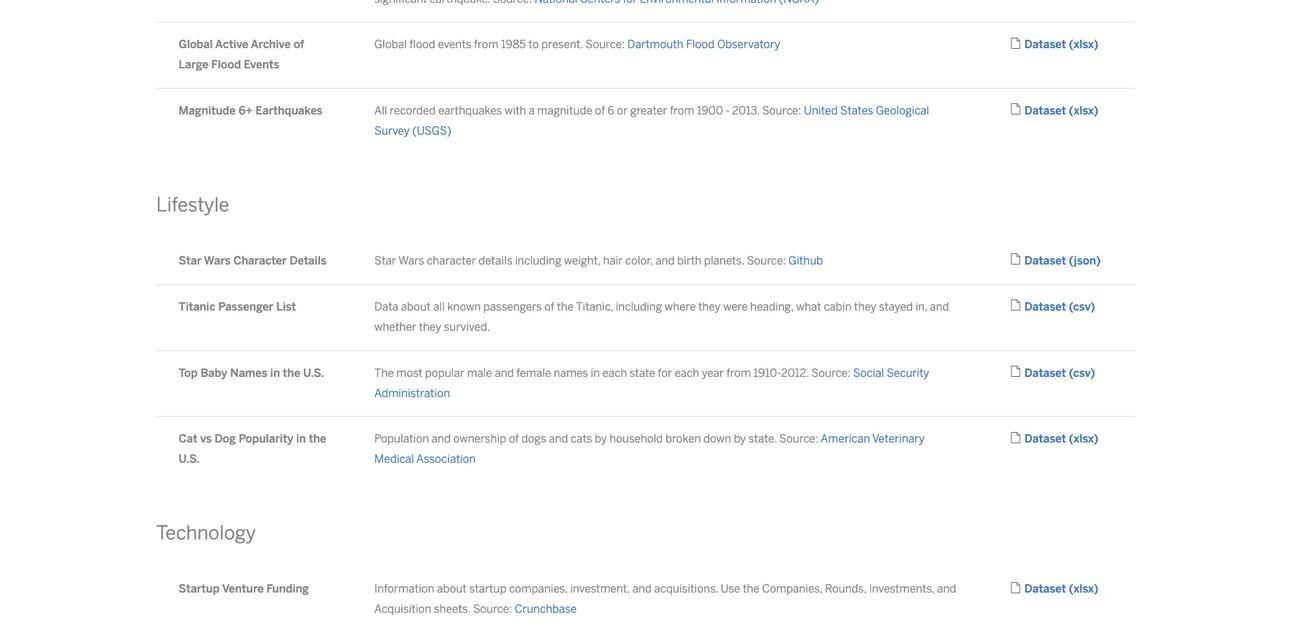 Task type: vqa. For each thing, say whether or not it's contained in the screenshot.


Task type: locate. For each thing, give the bounding box(es) containing it.
about for information
[[437, 583, 467, 596]]

0 horizontal spatial by
[[595, 433, 607, 446]]

2 xlsx from the top
[[1073, 104, 1094, 117]]

0 horizontal spatial star
[[179, 254, 202, 268]]

1 horizontal spatial flood
[[686, 38, 715, 51]]

in right the popularity
[[296, 433, 306, 446]]

about up sheets.
[[437, 583, 467, 596]]

wars
[[204, 254, 231, 268], [398, 254, 424, 268]]

0 horizontal spatial global
[[179, 38, 213, 51]]

dataset for all recorded earthquakes with a magnitude of 6 or greater from 1900 - 2013. source:
[[1024, 104, 1066, 117]]

security
[[887, 367, 929, 380]]

2 vertical spatial from
[[726, 367, 751, 380]]

flood down active on the left top of the page
[[211, 58, 241, 71]]

0 horizontal spatial from
[[474, 38, 498, 51]]

1 horizontal spatial in
[[296, 433, 306, 446]]

broken
[[665, 433, 701, 446]]

they
[[698, 301, 721, 314], [854, 301, 877, 314], [419, 321, 441, 334]]

u.s.
[[303, 367, 324, 380], [179, 453, 200, 466]]

and inside data about all known passengers of the titanic, including where they were heading, what cabin they stayed in, and whether they survived.
[[930, 301, 949, 314]]

of inside data about all known passengers of the titanic, including where they were heading, what cabin they stayed in, and whether they survived.
[[544, 301, 554, 314]]

0 horizontal spatial u.s.
[[179, 453, 200, 466]]

2 global from the left
[[374, 38, 407, 51]]

1 horizontal spatial by
[[734, 433, 746, 446]]

2 dataset from the top
[[1024, 104, 1066, 117]]

1 horizontal spatial global
[[374, 38, 407, 51]]

from right year
[[726, 367, 751, 380]]

character
[[427, 254, 476, 268]]

known
[[447, 301, 481, 314]]

in right names
[[270, 367, 280, 380]]

source: down 'startup'
[[473, 603, 512, 617]]

-
[[726, 104, 730, 117]]

0 vertical spatial from
[[474, 38, 498, 51]]

( for all recorded earthquakes with a magnitude of 6 or greater from 1900 - 2013. source:
[[1069, 104, 1073, 117]]

1 csv from the top
[[1073, 301, 1091, 314]]

by
[[595, 433, 607, 446], [734, 433, 746, 446]]

of
[[294, 38, 304, 51], [595, 104, 605, 117], [544, 301, 554, 314], [509, 433, 519, 446]]

cats
[[571, 433, 592, 446]]

with
[[504, 104, 526, 117]]

companies,
[[762, 583, 822, 596]]

csv
[[1073, 301, 1091, 314], [1073, 367, 1091, 380]]

american veterinary medical association link
[[374, 433, 925, 466]]

of right archive
[[294, 38, 304, 51]]

and right male
[[495, 367, 514, 380]]

u.s. down cat
[[179, 453, 200, 466]]

about inside information about startup companies, investment, and acquisitions. use the companies, rounds, investments, and acquisition sheets. source:
[[437, 583, 467, 596]]

1 vertical spatial dataset ( csv )
[[1024, 367, 1095, 380]]

xlsx
[[1073, 38, 1094, 51], [1073, 104, 1094, 117], [1073, 433, 1094, 446], [1073, 583, 1094, 596]]

down
[[703, 433, 731, 446]]

global inside global active archive of large flood events
[[179, 38, 213, 51]]

4 dataset ( xlsx ) from the top
[[1024, 583, 1099, 596]]

of right "passengers"
[[544, 301, 554, 314]]

2 star from the left
[[374, 254, 396, 268]]

1 vertical spatial csv
[[1073, 367, 1091, 380]]

including right details
[[515, 254, 561, 268]]

star up data
[[374, 254, 396, 268]]

source: right 2012. at the right
[[811, 367, 851, 380]]

each right "for"
[[675, 367, 699, 380]]

dataset ( csv )
[[1024, 301, 1095, 314], [1024, 367, 1095, 380]]

united
[[804, 104, 838, 117]]

1900
[[697, 104, 723, 117]]

1 wars from the left
[[204, 254, 231, 268]]

and right in,
[[930, 301, 949, 314]]

list
[[276, 301, 296, 314]]

1 vertical spatial about
[[437, 583, 467, 596]]

year
[[702, 367, 724, 380]]

american veterinary medical association
[[374, 433, 925, 466]]

names
[[554, 367, 588, 380]]

geological
[[876, 104, 929, 117]]

global left the 'flood'
[[374, 38, 407, 51]]

2 by from the left
[[734, 433, 746, 446]]

github link
[[789, 254, 823, 268]]

(usgs)
[[412, 124, 451, 138]]

xlsx for information about startup companies, investment, and acquisitions. use the companies, rounds, investments, and acquisition sheets. source:
[[1073, 583, 1094, 596]]

by right down
[[734, 433, 746, 446]]

7 ( from the top
[[1069, 583, 1073, 596]]

source: right state.
[[779, 433, 818, 446]]

events
[[438, 38, 471, 51]]

state.
[[749, 433, 777, 446]]

they down the all
[[419, 321, 441, 334]]

crunchbase link
[[515, 603, 577, 617]]

2013.
[[732, 104, 760, 117]]

2 csv from the top
[[1073, 367, 1091, 380]]

2 dataset ( xlsx ) from the top
[[1024, 104, 1099, 117]]

1 ( from the top
[[1069, 38, 1073, 51]]

about inside data about all known passengers of the titanic, including where they were heading, what cabin they stayed in, and whether they survived.
[[401, 301, 431, 314]]

github
[[789, 254, 823, 268]]

including left where
[[616, 301, 662, 314]]

population and ownership of dogs and cats by household broken down by state. source:
[[374, 433, 821, 446]]

1 vertical spatial flood
[[211, 58, 241, 71]]

1 vertical spatial from
[[670, 104, 694, 117]]

weight,
[[564, 254, 601, 268]]

dataset ( xlsx ) for population and ownership of dogs and cats by household broken down by state. source:
[[1024, 433, 1099, 446]]

dataset
[[1024, 38, 1066, 51], [1024, 104, 1066, 117], [1024, 254, 1066, 268], [1024, 301, 1066, 314], [1024, 367, 1066, 380], [1024, 433, 1066, 446], [1024, 583, 1066, 596]]

sheets.
[[434, 603, 470, 617]]

1 horizontal spatial u.s.
[[303, 367, 324, 380]]

acquisition
[[374, 603, 431, 617]]

1 vertical spatial including
[[616, 301, 662, 314]]

) for data about all known passengers of the titanic, including where they were heading, what cabin they stayed in, and whether they survived.
[[1091, 301, 1095, 314]]

of left dogs on the bottom
[[509, 433, 519, 446]]

all
[[433, 301, 445, 314]]

3 ( from the top
[[1069, 254, 1074, 268]]

1 by from the left
[[595, 433, 607, 446]]

in
[[270, 367, 280, 380], [591, 367, 600, 380], [296, 433, 306, 446]]

0 horizontal spatial flood
[[211, 58, 241, 71]]

4 dataset from the top
[[1024, 301, 1066, 314]]

dataset ( csv ) for the most popular male and female names in each state for each year from 1910-2012. source:
[[1024, 367, 1095, 380]]

star up titanic
[[179, 254, 202, 268]]

2 wars from the left
[[398, 254, 424, 268]]

male
[[467, 367, 492, 380]]

source: right 2013.
[[762, 104, 801, 117]]

present.
[[541, 38, 583, 51]]

0 vertical spatial including
[[515, 254, 561, 268]]

titanic,
[[576, 301, 613, 314]]

) for the most popular male and female names in each state for each year from 1910-2012. source:
[[1091, 367, 1095, 380]]

5 dataset from the top
[[1024, 367, 1066, 380]]

what
[[796, 301, 821, 314]]

0 vertical spatial dataset ( csv )
[[1024, 301, 1095, 314]]

1 horizontal spatial from
[[670, 104, 694, 117]]

6
[[608, 104, 614, 117]]

whether
[[374, 321, 416, 334]]

dataset ( xlsx ) for information about startup companies, investment, and acquisitions. use the companies, rounds, investments, and acquisition sheets. source:
[[1024, 583, 1099, 596]]

the right use
[[743, 583, 760, 596]]

0 vertical spatial about
[[401, 301, 431, 314]]

flood right dartmouth at the top of page
[[686, 38, 715, 51]]

each
[[602, 367, 627, 380], [675, 367, 699, 380]]

star for star wars character details
[[179, 254, 202, 268]]

technology
[[156, 522, 256, 545]]

wars for character
[[398, 254, 424, 268]]

dataset for population and ownership of dogs and cats by household broken down by state. source:
[[1024, 433, 1066, 446]]

4 xlsx from the top
[[1073, 583, 1094, 596]]

they left were
[[698, 301, 721, 314]]

2 ( from the top
[[1069, 104, 1073, 117]]

7 dataset from the top
[[1024, 583, 1066, 596]]

the inside information about startup companies, investment, and acquisitions. use the companies, rounds, investments, and acquisition sheets. source:
[[743, 583, 760, 596]]

female
[[516, 367, 551, 380]]

recorded
[[390, 104, 436, 117]]

1 dataset ( csv ) from the top
[[1024, 301, 1095, 314]]

0 vertical spatial flood
[[686, 38, 715, 51]]

0 horizontal spatial wars
[[204, 254, 231, 268]]

star
[[179, 254, 202, 268], [374, 254, 396, 268]]

dataset ( xlsx )
[[1024, 38, 1099, 51], [1024, 104, 1099, 117], [1024, 433, 1099, 446], [1024, 583, 1099, 596]]

6 dataset from the top
[[1024, 433, 1066, 446]]

united states geological survey (usgs)
[[374, 104, 929, 138]]

each left state
[[602, 367, 627, 380]]

( for population and ownership of dogs and cats by household broken down by state. source:
[[1069, 433, 1073, 446]]

baby
[[201, 367, 227, 380]]

2 dataset ( csv ) from the top
[[1024, 367, 1095, 380]]

4 ( from the top
[[1069, 301, 1073, 314]]

in inside cat vs dog popularity in the u.s.
[[296, 433, 306, 446]]

3 dataset ( xlsx ) from the top
[[1024, 433, 1099, 446]]

1 star from the left
[[179, 254, 202, 268]]

the left 'titanic,'
[[557, 301, 574, 314]]

global
[[179, 38, 213, 51], [374, 38, 407, 51]]

dataset for the most popular male and female names in each state for each year from 1910-2012. source:
[[1024, 367, 1066, 380]]

1 horizontal spatial each
[[675, 367, 699, 380]]

the right the popularity
[[309, 433, 326, 446]]

including inside data about all known passengers of the titanic, including where they were heading, what cabin they stayed in, and whether they survived.
[[616, 301, 662, 314]]

details
[[479, 254, 512, 268]]

xlsx for all recorded earthquakes with a magnitude of 6 or greater from 1900 - 2013. source:
[[1073, 104, 1094, 117]]

) for population and ownership of dogs and cats by household broken down by state. source:
[[1094, 433, 1099, 446]]

( for information about startup companies, investment, and acquisitions. use the companies, rounds, investments, and acquisition sheets. source:
[[1069, 583, 1073, 596]]

1 global from the left
[[179, 38, 213, 51]]

the
[[374, 367, 394, 380]]

flood
[[409, 38, 435, 51]]

they right the "cabin"
[[854, 301, 877, 314]]

star for star wars character details including weight, hair color, and birth planets. source: github
[[374, 254, 396, 268]]

top baby names in the u.s.
[[179, 367, 324, 380]]

0 horizontal spatial including
[[515, 254, 561, 268]]

u.s. right names
[[303, 367, 324, 380]]

administration
[[374, 387, 450, 400]]

events
[[244, 58, 279, 71]]

about
[[401, 301, 431, 314], [437, 583, 467, 596]]

source: right present.
[[586, 38, 625, 51]]

birth
[[677, 254, 702, 268]]

by right the cats
[[595, 433, 607, 446]]

in right the names
[[591, 367, 600, 380]]

0 vertical spatial csv
[[1073, 301, 1091, 314]]

0 horizontal spatial about
[[401, 301, 431, 314]]

large
[[179, 58, 208, 71]]

global up large at the left of the page
[[179, 38, 213, 51]]

from left 1900
[[670, 104, 694, 117]]

1 horizontal spatial including
[[616, 301, 662, 314]]

1 each from the left
[[602, 367, 627, 380]]

1 horizontal spatial wars
[[398, 254, 424, 268]]

from left "1985"
[[474, 38, 498, 51]]

wars for character
[[204, 254, 231, 268]]

1 vertical spatial u.s.
[[179, 453, 200, 466]]

greater
[[630, 104, 667, 117]]

dogs
[[521, 433, 546, 446]]

6 ( from the top
[[1069, 433, 1073, 446]]

titanic
[[179, 301, 215, 314]]

about left the all
[[401, 301, 431, 314]]

5 ( from the top
[[1069, 367, 1073, 380]]

global active archive of large flood events
[[179, 38, 304, 71]]

0 horizontal spatial each
[[602, 367, 627, 380]]

earthquakes
[[256, 104, 323, 117]]

3 xlsx from the top
[[1073, 433, 1094, 446]]

1 horizontal spatial about
[[437, 583, 467, 596]]

1 horizontal spatial star
[[374, 254, 396, 268]]



Task type: describe. For each thing, give the bounding box(es) containing it.
about for data
[[401, 301, 431, 314]]

color,
[[625, 254, 653, 268]]

3 dataset from the top
[[1024, 254, 1066, 268]]

dataset for data about all known passengers of the titanic, including where they were heading, what cabin they stayed in, and whether they survived.
[[1024, 301, 1066, 314]]

hair
[[603, 254, 623, 268]]

all recorded earthquakes with a magnitude of 6 or greater from 1900 - 2013. source:
[[374, 104, 804, 117]]

1985
[[501, 38, 526, 51]]

csv for data about all known passengers of the titanic, including where they were heading, what cabin they stayed in, and whether they survived.
[[1073, 301, 1091, 314]]

global for global flood events from 1985 to present. source: dartmouth flood observatory
[[374, 38, 407, 51]]

survived.
[[444, 321, 490, 334]]

flood inside global active archive of large flood events
[[211, 58, 241, 71]]

population
[[374, 433, 429, 446]]

passenger
[[218, 301, 273, 314]]

star wars character details
[[179, 254, 327, 268]]

2 horizontal spatial they
[[854, 301, 877, 314]]

magnitude
[[537, 104, 592, 117]]

veterinary
[[872, 433, 925, 446]]

) for all recorded earthquakes with a magnitude of 6 or greater from 1900 - 2013. source:
[[1094, 104, 1099, 117]]

dataset for information about startup companies, investment, and acquisitions. use the companies, rounds, investments, and acquisition sheets. source:
[[1024, 583, 1066, 596]]

survey
[[374, 124, 410, 138]]

1910-
[[753, 367, 781, 380]]

use
[[721, 583, 740, 596]]

startup
[[469, 583, 507, 596]]

csv for the most popular male and female names in each state for each year from 1910-2012. source:
[[1073, 367, 1091, 380]]

crunchbase
[[515, 603, 577, 617]]

0 horizontal spatial they
[[419, 321, 441, 334]]

most
[[396, 367, 423, 380]]

lifestyle
[[156, 193, 229, 216]]

or
[[617, 104, 628, 117]]

information about startup companies, investment, and acquisitions. use the companies, rounds, investments, and acquisition sheets. source:
[[374, 583, 956, 617]]

and right investments,
[[937, 583, 956, 596]]

the inside data about all known passengers of the titanic, including where they were heading, what cabin they stayed in, and whether they survived.
[[557, 301, 574, 314]]

6+
[[238, 104, 253, 117]]

planets.
[[704, 254, 744, 268]]

the right names
[[283, 367, 300, 380]]

of left the 6
[[595, 104, 605, 117]]

archive
[[251, 38, 291, 51]]

stayed
[[879, 301, 913, 314]]

0 vertical spatial u.s.
[[303, 367, 324, 380]]

xlsx for population and ownership of dogs and cats by household broken down by state. source:
[[1073, 433, 1094, 446]]

investment,
[[570, 583, 630, 596]]

( for data about all known passengers of the titanic, including where they were heading, what cabin they stayed in, and whether they survived.
[[1069, 301, 1073, 314]]

observatory
[[717, 38, 780, 51]]

top
[[179, 367, 198, 380]]

u.s. inside cat vs dog popularity in the u.s.
[[179, 453, 200, 466]]

where
[[665, 301, 696, 314]]

acquisitions.
[[654, 583, 718, 596]]

popular
[[425, 367, 465, 380]]

source: inside information about startup companies, investment, and acquisitions. use the companies, rounds, investments, and acquisition sheets. source:
[[473, 603, 512, 617]]

global flood events from 1985 to present. source: dartmouth flood observatory
[[374, 38, 780, 51]]

popularity
[[239, 433, 293, 446]]

dartmouth
[[627, 38, 684, 51]]

dataset ( xlsx ) for all recorded earthquakes with a magnitude of 6 or greater from 1900 - 2013. source:
[[1024, 104, 1099, 117]]

source: left github
[[747, 254, 786, 268]]

global for global active archive of large flood events
[[179, 38, 213, 51]]

and up association
[[432, 433, 451, 446]]

and left the cats
[[549, 433, 568, 446]]

investments,
[[869, 583, 935, 596]]

2 each from the left
[[675, 367, 699, 380]]

0 horizontal spatial in
[[270, 367, 280, 380]]

( for the most popular male and female names in each state for each year from 1910-2012. source:
[[1069, 367, 1073, 380]]

information
[[374, 583, 434, 596]]

ownership
[[453, 433, 506, 446]]

and left birth
[[655, 254, 675, 268]]

dataset ( json )
[[1024, 254, 1101, 268]]

states
[[840, 104, 873, 117]]

were
[[723, 301, 748, 314]]

active
[[215, 38, 248, 51]]

in,
[[915, 301, 927, 314]]

dataset ( csv ) for data about all known passengers of the titanic, including where they were heading, what cabin they stayed in, and whether they survived.
[[1024, 301, 1095, 314]]

json
[[1074, 254, 1096, 268]]

and right investment,
[[632, 583, 652, 596]]

magnitude 6+ earthquakes
[[179, 104, 323, 117]]

startup
[[179, 583, 220, 596]]

united states geological survey (usgs) link
[[374, 104, 929, 138]]

vs
[[200, 433, 212, 446]]

venture
[[222, 583, 264, 596]]

star wars character details including weight, hair color, and birth planets. source: github
[[374, 254, 823, 268]]

) for information about startup companies, investment, and acquisitions. use the companies, rounds, investments, and acquisition sheets. source:
[[1094, 583, 1099, 596]]

heading,
[[750, 301, 794, 314]]

data
[[374, 301, 398, 314]]

companies,
[[509, 583, 568, 596]]

dog
[[215, 433, 236, 446]]

state
[[629, 367, 655, 380]]

details
[[290, 254, 327, 268]]

character
[[233, 254, 287, 268]]

1 horizontal spatial they
[[698, 301, 721, 314]]

all
[[374, 104, 387, 117]]

for
[[658, 367, 672, 380]]

of inside global active archive of large flood events
[[294, 38, 304, 51]]

magnitude
[[179, 104, 236, 117]]

cat
[[179, 433, 197, 446]]

1 dataset from the top
[[1024, 38, 1066, 51]]

rounds,
[[825, 583, 866, 596]]

the inside cat vs dog popularity in the u.s.
[[309, 433, 326, 446]]

earthquakes
[[438, 104, 502, 117]]

1 dataset ( xlsx ) from the top
[[1024, 38, 1099, 51]]

1 xlsx from the top
[[1073, 38, 1094, 51]]

2 horizontal spatial from
[[726, 367, 751, 380]]

social
[[853, 367, 884, 380]]

social security administration link
[[374, 367, 929, 400]]

household
[[610, 433, 663, 446]]

passengers
[[483, 301, 542, 314]]

data about all known passengers of the titanic, including where they were heading, what cabin they stayed in, and whether they survived.
[[374, 301, 949, 334]]

to
[[528, 38, 539, 51]]

american
[[821, 433, 870, 446]]

medical
[[374, 453, 414, 466]]

the most popular male and female names in each state for each year from 1910-2012. source:
[[374, 367, 853, 380]]

2 horizontal spatial in
[[591, 367, 600, 380]]



